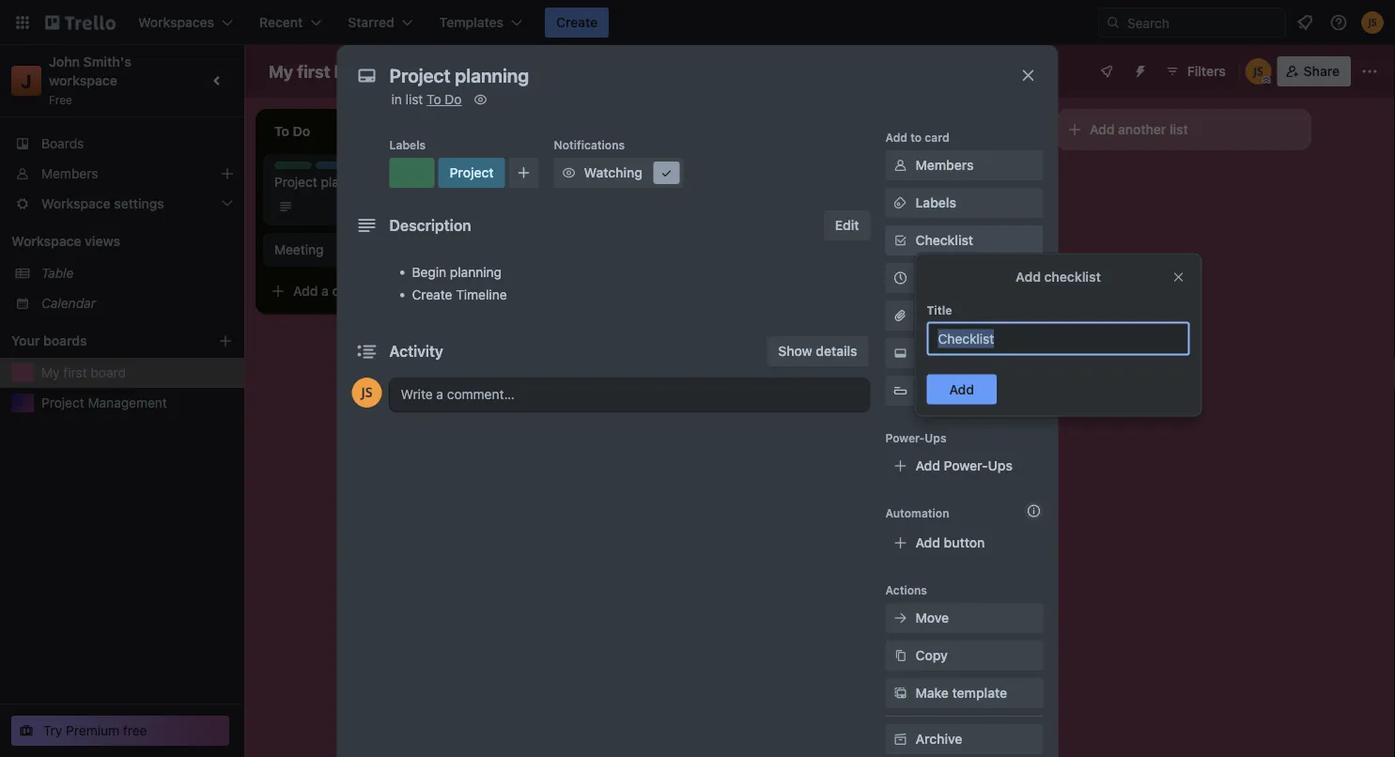 Task type: vqa. For each thing, say whether or not it's contained in the screenshot.
Back to home image
no



Task type: locate. For each thing, give the bounding box(es) containing it.
1 horizontal spatial power-
[[944, 458, 989, 474]]

power- down custom
[[886, 431, 925, 445]]

1 vertical spatial power-
[[944, 458, 989, 474]]

0 vertical spatial my
[[269, 61, 293, 81]]

planning left color: green, title: none icon
[[321, 174, 373, 190]]

sm image inside copy link
[[892, 647, 910, 666]]

another
[[1119, 122, 1167, 137]]

board left star or unstar board image
[[334, 61, 382, 81]]

1 horizontal spatial board
[[334, 61, 382, 81]]

to
[[427, 92, 441, 107]]

0 horizontal spatial john smith (johnsmith38824343) image
[[1246, 58, 1273, 85]]

power ups image
[[1100, 64, 1115, 79]]

project for the rightmost color: sky, title: "project" "element"
[[450, 165, 494, 180]]

1 vertical spatial board
[[91, 365, 126, 381]]

archive link
[[886, 725, 1044, 755]]

0 horizontal spatial create
[[412, 287, 453, 303]]

1 horizontal spatial labels
[[916, 195, 957, 211]]

project inside "element"
[[450, 165, 494, 180]]

add power-ups
[[916, 458, 1013, 474]]

sm image left cover
[[892, 344, 910, 363]]

sm image inside make template link
[[892, 684, 910, 703]]

show
[[779, 344, 813, 359]]

try premium free button
[[11, 716, 229, 746]]

1 horizontal spatial list
[[1170, 122, 1189, 137]]

create button
[[545, 8, 609, 38]]

sm image
[[471, 90, 490, 109], [560, 164, 579, 182], [658, 164, 676, 182], [892, 194, 910, 212], [892, 231, 910, 250], [892, 647, 910, 666], [892, 684, 910, 703], [892, 730, 910, 749]]

board inside text field
[[334, 61, 382, 81]]

notifications
[[554, 138, 625, 151]]

0 horizontal spatial ups
[[925, 431, 947, 445]]

add down meeting
[[293, 283, 318, 299]]

1 vertical spatial create
[[412, 287, 453, 303]]

add a card button down meeting link
[[263, 276, 474, 306]]

fields
[[968, 383, 1005, 399]]

1 vertical spatial list
[[1170, 122, 1189, 137]]

color: green, title: none image
[[390, 158, 435, 188]]

add to card
[[886, 131, 950, 144]]

None submit
[[927, 375, 997, 405]]

1 vertical spatial ups
[[989, 458, 1013, 474]]

board link
[[463, 56, 543, 86]]

john smith (johnsmith38824343) image
[[352, 378, 382, 408]]

0 horizontal spatial my first board
[[41, 365, 126, 381]]

cover
[[916, 345, 953, 361]]

board up project management
[[91, 365, 126, 381]]

sm image inside archive link
[[892, 730, 910, 749]]

sm image for cover
[[892, 344, 910, 363]]

card
[[925, 131, 950, 144], [599, 171, 627, 186], [866, 171, 894, 186], [332, 283, 360, 299]]

sm image
[[892, 156, 910, 175], [892, 344, 910, 363], [892, 609, 910, 628]]

first inside "board name" text field
[[297, 61, 330, 81]]

show menu image
[[1361, 62, 1380, 81]]

2 vertical spatial sm image
[[892, 609, 910, 628]]

add a card
[[560, 171, 627, 186], [827, 171, 894, 186], [293, 283, 360, 299]]

premium
[[66, 723, 120, 739]]

project management link
[[41, 394, 233, 413]]

members link
[[886, 150, 1044, 180], [0, 159, 244, 189]]

1 horizontal spatial members link
[[886, 150, 1044, 180]]

a down meeting
[[322, 283, 329, 299]]

1 vertical spatial first
[[63, 365, 87, 381]]

1 sm image from the top
[[892, 156, 910, 175]]

card down meeting link
[[332, 283, 360, 299]]

table link
[[41, 264, 233, 283]]

planning inside project planning link
[[321, 174, 373, 190]]

Search field
[[1121, 8, 1286, 37]]

my first board
[[269, 61, 382, 81], [41, 365, 126, 381]]

planning up create from template… image
[[450, 265, 502, 280]]

0 vertical spatial create
[[557, 15, 598, 30]]

project
[[316, 163, 355, 176], [450, 165, 494, 180], [274, 174, 318, 190], [41, 395, 84, 411]]

your boards
[[11, 333, 87, 349]]

create inside button
[[557, 15, 598, 30]]

color: sky, title: "project" element
[[439, 158, 505, 188], [316, 162, 355, 176]]

add button
[[916, 535, 986, 551]]

watching button
[[554, 158, 684, 188]]

3 sm image from the top
[[892, 609, 910, 628]]

add checklist
[[1016, 269, 1102, 284]]

0 vertical spatial power-
[[886, 431, 925, 445]]

add a card button down notifications
[[530, 164, 741, 194]]

1 horizontal spatial john smith (johnsmith38824343) image
[[1362, 11, 1385, 34]]

project down color: green, title: none image
[[274, 174, 318, 190]]

0 vertical spatial my first board
[[269, 61, 382, 81]]

checklist
[[916, 233, 974, 248]]

0 vertical spatial board
[[334, 61, 382, 81]]

sm image right do
[[471, 90, 490, 109]]

1 horizontal spatial planning
[[450, 265, 502, 280]]

copy
[[916, 648, 948, 664]]

members
[[916, 157, 974, 173], [41, 166, 98, 181]]

my first board left star or unstar board image
[[269, 61, 382, 81]]

1 vertical spatial sm image
[[892, 344, 910, 363]]

project planning
[[274, 174, 373, 190]]

my first board inside "board name" text field
[[269, 61, 382, 81]]

button
[[944, 535, 986, 551]]

1 horizontal spatial my
[[269, 61, 293, 81]]

0 horizontal spatial members link
[[0, 159, 244, 189]]

0 horizontal spatial add a card button
[[263, 276, 474, 306]]

list inside button
[[1170, 122, 1189, 137]]

project down boards
[[41, 395, 84, 411]]

0 vertical spatial first
[[297, 61, 330, 81]]

1 vertical spatial john smith (johnsmith38824343) image
[[1246, 58, 1273, 85]]

john smith's workspace free
[[49, 54, 135, 106]]

power-ups
[[886, 431, 947, 445]]

free
[[49, 93, 72, 106]]

filters
[[1188, 63, 1226, 79]]

j
[[21, 70, 32, 92]]

a down notifications
[[589, 171, 596, 186]]

a
[[589, 171, 596, 186], [856, 171, 863, 186], [322, 283, 329, 299]]

in list to do
[[392, 92, 462, 107]]

ups
[[925, 431, 947, 445], [989, 458, 1013, 474]]

custom
[[916, 383, 964, 399]]

star or unstar board image
[[402, 64, 417, 79]]

power- down power-ups
[[944, 458, 989, 474]]

0 vertical spatial planning
[[321, 174, 373, 190]]

create
[[557, 15, 598, 30], [412, 287, 453, 303]]

a up edit
[[856, 171, 863, 186]]

sm image left archive
[[892, 730, 910, 749]]

john smith (johnsmith38824343) image right filters in the top of the page
[[1246, 58, 1273, 85]]

add a card button down to
[[797, 164, 1008, 194]]

dates
[[916, 270, 952, 286]]

automation
[[886, 507, 950, 520]]

sm image inside labels link
[[892, 194, 910, 212]]

members link up labels link
[[886, 150, 1044, 180]]

1 horizontal spatial first
[[297, 61, 330, 81]]

0 vertical spatial list
[[406, 92, 423, 107]]

create up the customize views icon
[[557, 15, 598, 30]]

sm image inside "cover" link
[[892, 344, 910, 363]]

first
[[297, 61, 330, 81], [63, 365, 87, 381]]

members down boards
[[41, 166, 98, 181]]

2 horizontal spatial add a card button
[[797, 164, 1008, 194]]

add up edit
[[827, 171, 852, 186]]

project right color: green, title: none icon
[[450, 165, 494, 180]]

ups up add power-ups
[[925, 431, 947, 445]]

boards
[[43, 333, 87, 349]]

members link down boards
[[0, 159, 244, 189]]

board
[[334, 61, 382, 81], [91, 365, 126, 381]]

0 horizontal spatial my
[[41, 365, 60, 381]]

sm image for members
[[892, 156, 910, 175]]

0 horizontal spatial planning
[[321, 174, 373, 190]]

color: sky, title: "project" element right color: green, title: none icon
[[439, 158, 505, 188]]

2 sm image from the top
[[892, 344, 910, 363]]

share button
[[1278, 56, 1352, 86]]

john smith (johnsmith38824343) image
[[1362, 11, 1385, 34], [1246, 58, 1273, 85]]

to
[[911, 131, 922, 144]]

my first board down your boards with 2 items element
[[41, 365, 126, 381]]

meeting link
[[274, 241, 493, 259]]

1 horizontal spatial my first board
[[269, 61, 382, 81]]

add a card down meeting
[[293, 283, 360, 299]]

sm image right edit button
[[892, 194, 910, 212]]

timeline
[[456, 287, 507, 303]]

labels up color: green, title: none icon
[[390, 138, 426, 151]]

sm image inside move link
[[892, 609, 910, 628]]

add a card button
[[530, 164, 741, 194], [797, 164, 1008, 194], [263, 276, 474, 306]]

0 vertical spatial sm image
[[892, 156, 910, 175]]

sm image for copy
[[892, 647, 910, 666]]

create down the begin
[[412, 287, 453, 303]]

create from template… image
[[1015, 171, 1030, 186]]

project right color: green, title: none image
[[316, 163, 355, 176]]

sm image inside checklist link
[[892, 231, 910, 250]]

sm image down add to card
[[892, 156, 910, 175]]

0 vertical spatial labels
[[390, 138, 426, 151]]

sm image left checklist
[[892, 231, 910, 250]]

1 horizontal spatial create
[[557, 15, 598, 30]]

add
[[1090, 122, 1115, 137], [886, 131, 908, 144], [560, 171, 585, 186], [827, 171, 852, 186], [1016, 269, 1042, 284], [293, 283, 318, 299], [916, 458, 941, 474], [916, 535, 941, 551]]

add a card up edit
[[827, 171, 894, 186]]

ups down fields at bottom right
[[989, 458, 1013, 474]]

labels
[[390, 138, 426, 151], [916, 195, 957, 211]]

Board name text field
[[259, 56, 391, 86]]

labels up checklist
[[916, 195, 957, 211]]

attachment
[[916, 308, 989, 323]]

0 vertical spatial ups
[[925, 431, 947, 445]]

my inside "board name" text field
[[269, 61, 293, 81]]

make
[[916, 686, 949, 701]]

0 horizontal spatial add a card
[[293, 283, 360, 299]]

0 horizontal spatial labels
[[390, 138, 426, 151]]

list right in
[[406, 92, 423, 107]]

add another list
[[1090, 122, 1189, 137]]

cover link
[[886, 338, 1044, 369]]

add a card down notifications
[[560, 171, 627, 186]]

0 horizontal spatial list
[[406, 92, 423, 107]]

add a card button for create from template… icon
[[797, 164, 1008, 194]]

make template link
[[886, 679, 1044, 709]]

2 horizontal spatial a
[[856, 171, 863, 186]]

title
[[927, 304, 953, 317]]

table
[[41, 266, 74, 281]]

sm image down actions
[[892, 609, 910, 628]]

1 vertical spatial planning
[[450, 265, 502, 280]]

color: sky, title: "project" element right color: green, title: none image
[[316, 162, 355, 176]]

0 vertical spatial john smith (johnsmith38824343) image
[[1362, 11, 1385, 34]]

sm image left copy
[[892, 647, 910, 666]]

workspace views
[[11, 234, 120, 249]]

create inside the begin planning create timeline
[[412, 287, 453, 303]]

sm image left the make
[[892, 684, 910, 703]]

john smith (johnsmith38824343) image right "open information menu" "icon" on the top of page
[[1362, 11, 1385, 34]]

planning inside the begin planning create timeline
[[450, 265, 502, 280]]

None text field
[[380, 58, 1001, 92]]

power-
[[886, 431, 925, 445], [944, 458, 989, 474]]

customize views image
[[552, 62, 571, 81]]

list
[[406, 92, 423, 107], [1170, 122, 1189, 137]]

1 vertical spatial my first board
[[41, 365, 126, 381]]

activity
[[390, 343, 444, 361]]

members down add to card
[[916, 157, 974, 173]]

list right another on the top of the page
[[1170, 122, 1189, 137]]

card right to
[[925, 131, 950, 144]]

add a card button for create from template… image
[[263, 276, 474, 306]]

make template
[[916, 686, 1008, 701]]

sm image down notifications
[[560, 164, 579, 182]]



Task type: describe. For each thing, give the bounding box(es) containing it.
planning for project planning
[[321, 174, 373, 190]]

search image
[[1106, 15, 1121, 30]]

sm image for archive
[[892, 730, 910, 749]]

0 horizontal spatial members
[[41, 166, 98, 181]]

sm image for make template
[[892, 684, 910, 703]]

john smith (johnsmith38824343) image inside primary element
[[1362, 11, 1385, 34]]

2 horizontal spatial add a card
[[827, 171, 894, 186]]

color: green, title: none image
[[274, 162, 312, 169]]

to do link
[[427, 92, 462, 107]]

planning for begin planning create timeline
[[450, 265, 502, 280]]

attachment button
[[886, 301, 1044, 331]]

1 horizontal spatial color: sky, title: "project" element
[[439, 158, 505, 188]]

your boards with 2 items element
[[11, 330, 190, 353]]

custom fields button
[[886, 382, 1044, 400]]

calendar link
[[41, 294, 233, 313]]

0 horizontal spatial board
[[91, 365, 126, 381]]

0 horizontal spatial color: sky, title: "project" element
[[316, 162, 355, 176]]

workspace
[[11, 234, 81, 249]]

try
[[43, 723, 62, 739]]

1 horizontal spatial ups
[[989, 458, 1013, 474]]

sm image for move
[[892, 609, 910, 628]]

card down notifications
[[599, 171, 627, 186]]

boards
[[41, 136, 84, 151]]

add left to
[[886, 131, 908, 144]]

project planning link
[[274, 173, 493, 192]]

dates button
[[886, 263, 1044, 293]]

move
[[916, 611, 950, 626]]

card down add to card
[[866, 171, 894, 186]]

show details link
[[767, 337, 869, 367]]

edit
[[836, 218, 860, 233]]

management
[[88, 395, 167, 411]]

0 notifications image
[[1294, 11, 1317, 34]]

labels link
[[886, 188, 1044, 218]]

smith's
[[83, 54, 132, 70]]

1 horizontal spatial add a card button
[[530, 164, 741, 194]]

sm image for checklist
[[892, 231, 910, 250]]

watching
[[584, 165, 643, 180]]

actions
[[886, 584, 928, 597]]

1 vertical spatial my
[[41, 365, 60, 381]]

do
[[445, 92, 462, 107]]

workspace
[[49, 73, 117, 88]]

add left another on the top of the page
[[1090, 122, 1115, 137]]

add down notifications
[[560, 171, 585, 186]]

create from template… image
[[481, 284, 496, 299]]

in
[[392, 92, 402, 107]]

meeting
[[274, 242, 324, 258]]

project management
[[41, 395, 167, 411]]

open information menu image
[[1330, 13, 1349, 32]]

your
[[11, 333, 40, 349]]

project for left color: sky, title: "project" "element"
[[316, 163, 355, 176]]

0 horizontal spatial first
[[63, 365, 87, 381]]

1 horizontal spatial add a card
[[560, 171, 627, 186]]

copy link
[[886, 641, 1044, 671]]

add power-ups link
[[886, 451, 1044, 481]]

checklist
[[1045, 269, 1102, 284]]

project for project management
[[41, 395, 84, 411]]

details
[[816, 344, 858, 359]]

add down power-ups
[[916, 458, 941, 474]]

my first board link
[[41, 364, 233, 383]]

1 vertical spatial labels
[[916, 195, 957, 211]]

share
[[1305, 63, 1341, 79]]

checklist link
[[886, 226, 1044, 256]]

free
[[123, 723, 147, 739]]

0 horizontal spatial power-
[[886, 431, 925, 445]]

sm image for labels
[[892, 194, 910, 212]]

1 horizontal spatial a
[[589, 171, 596, 186]]

add down automation at the right bottom of page
[[916, 535, 941, 551]]

add board image
[[218, 334, 233, 349]]

show details
[[779, 344, 858, 359]]

add left checklist
[[1016, 269, 1042, 284]]

archive
[[916, 732, 963, 747]]

begin
[[412, 265, 447, 280]]

custom fields
[[916, 383, 1005, 399]]

template
[[953, 686, 1008, 701]]

add button button
[[886, 528, 1044, 558]]

john smith's workspace link
[[49, 54, 135, 88]]

calendar
[[41, 296, 96, 311]]

boards link
[[0, 129, 244, 159]]

views
[[85, 234, 120, 249]]

j link
[[11, 66, 41, 96]]

0 horizontal spatial a
[[322, 283, 329, 299]]

automation image
[[1126, 56, 1152, 83]]

try premium free
[[43, 723, 147, 739]]

add another list button
[[1057, 109, 1312, 150]]

primary element
[[0, 0, 1396, 45]]

sm image right 'watching'
[[658, 164, 676, 182]]

edit button
[[824, 211, 871, 241]]

move link
[[886, 604, 1044, 634]]

begin planning create timeline
[[412, 265, 507, 303]]

1 horizontal spatial members
[[916, 157, 974, 173]]

Write a comment text field
[[390, 378, 871, 412]]

sm image for watching
[[560, 164, 579, 182]]

workspace visible image
[[436, 64, 451, 79]]

board
[[495, 63, 531, 79]]

john
[[49, 54, 80, 70]]

filters button
[[1160, 56, 1232, 86]]

project for project planning
[[274, 174, 318, 190]]

Title text field
[[927, 322, 1191, 356]]

description
[[390, 217, 472, 235]]



